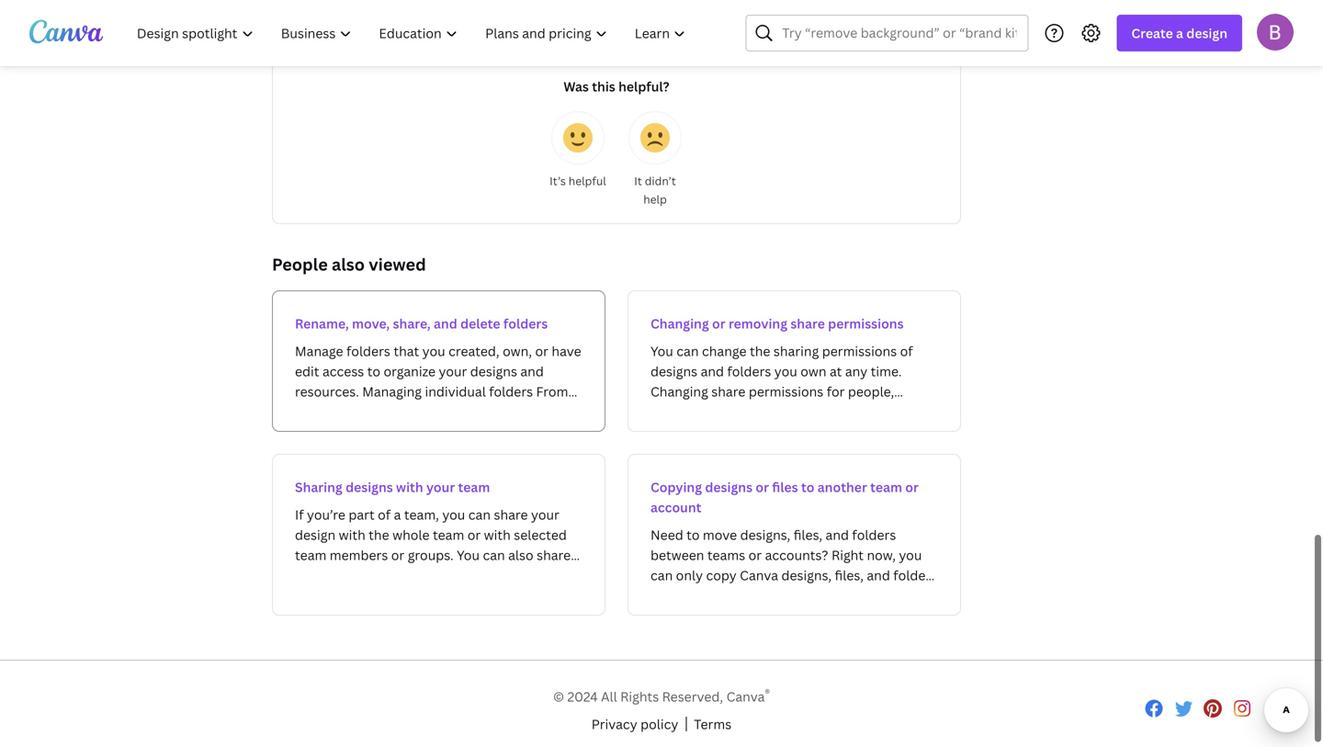 Task type: describe. For each thing, give the bounding box(es) containing it.
it didn't help
[[634, 173, 676, 207]]

sharing designs with your team
[[295, 478, 490, 496]]

©
[[553, 688, 564, 706]]

1 team from the left
[[458, 478, 490, 496]]

didn't
[[645, 173, 676, 188]]

this
[[592, 78, 616, 95]]

designs for copying
[[705, 478, 753, 496]]

create
[[1132, 24, 1173, 42]]

copying designs or files to another team or account
[[651, 478, 919, 516]]

share
[[791, 315, 825, 332]]

permissions
[[828, 315, 904, 332]]

rights
[[620, 688, 659, 706]]

copying
[[651, 478, 702, 496]]

bob builder image
[[1257, 14, 1294, 50]]

rename,
[[295, 315, 349, 332]]

move,
[[352, 315, 390, 332]]

😔 image
[[641, 123, 670, 153]]

with
[[396, 478, 423, 496]]

a
[[1176, 24, 1184, 42]]

help
[[644, 192, 667, 207]]

to
[[801, 478, 815, 496]]



Task type: locate. For each thing, give the bounding box(es) containing it.
or
[[712, 315, 726, 332], [756, 478, 769, 496], [906, 478, 919, 496]]

was this helpful?
[[564, 78, 670, 95]]

people
[[272, 253, 328, 276]]

🙂 image
[[563, 123, 593, 153]]

1 horizontal spatial or
[[756, 478, 769, 496]]

© 2024 all rights reserved, canva ®
[[553, 686, 770, 706]]

removing
[[729, 315, 788, 332]]

0 horizontal spatial team
[[458, 478, 490, 496]]

2 horizontal spatial or
[[906, 478, 919, 496]]

rename, move, share, and delete folders link
[[272, 290, 606, 432]]

viewed
[[369, 253, 426, 276]]

top level navigation element
[[125, 15, 702, 51]]

policy
[[641, 716, 679, 733]]

changing
[[651, 315, 709, 332]]

delete
[[461, 315, 500, 332]]

sharing designs with your team link
[[272, 454, 606, 616]]

team right another
[[871, 478, 903, 496]]

®
[[765, 686, 770, 700]]

create a design button
[[1117, 15, 1243, 51]]

2024
[[568, 688, 598, 706]]

helpful
[[569, 173, 606, 188]]

Try "remove background" or "brand kit" search field
[[783, 16, 1017, 51]]

or right changing
[[712, 315, 726, 332]]

designs inside copying designs or files to another team or account
[[705, 478, 753, 496]]

1 horizontal spatial designs
[[705, 478, 753, 496]]

changing or removing share permissions link
[[628, 290, 961, 432]]

privacy policy
[[592, 716, 679, 733]]

it
[[634, 173, 642, 188]]

designs right copying
[[705, 478, 753, 496]]

it's
[[550, 173, 566, 188]]

people also viewed
[[272, 253, 426, 276]]

your
[[426, 478, 455, 496]]

another
[[818, 478, 867, 496]]

terms link
[[694, 714, 732, 734]]

share,
[[393, 315, 431, 332]]

privacy
[[592, 716, 638, 733]]

team right your
[[458, 478, 490, 496]]

copying designs or files to another team or account link
[[628, 454, 961, 616]]

designs for sharing
[[346, 478, 393, 496]]

was
[[564, 78, 589, 95]]

and
[[434, 315, 457, 332]]

0 horizontal spatial or
[[712, 315, 726, 332]]

privacy policy link
[[592, 714, 679, 734]]

reserved,
[[662, 688, 723, 706]]

or right another
[[906, 478, 919, 496]]

or left files
[[756, 478, 769, 496]]

all
[[601, 688, 617, 706]]

also
[[332, 253, 365, 276]]

sharing
[[295, 478, 343, 496]]

1 horizontal spatial team
[[871, 478, 903, 496]]

0 horizontal spatial designs
[[346, 478, 393, 496]]

designs
[[346, 478, 393, 496], [705, 478, 753, 496]]

terms
[[694, 716, 732, 733]]

team inside copying designs or files to another team or account
[[871, 478, 903, 496]]

helpful?
[[619, 78, 670, 95]]

rename, move, share, and delete folders
[[295, 315, 548, 332]]

it's helpful
[[550, 173, 606, 188]]

canva
[[727, 688, 765, 706]]

designs left with
[[346, 478, 393, 496]]

1 designs from the left
[[346, 478, 393, 496]]

design
[[1187, 24, 1228, 42]]

folders
[[504, 315, 548, 332]]

2 designs from the left
[[705, 478, 753, 496]]

files
[[772, 478, 798, 496]]

create a design
[[1132, 24, 1228, 42]]

team
[[458, 478, 490, 496], [871, 478, 903, 496]]

account
[[651, 499, 702, 516]]

changing or removing share permissions
[[651, 315, 904, 332]]

2 team from the left
[[871, 478, 903, 496]]



Task type: vqa. For each thing, say whether or not it's contained in the screenshot.
with
yes



